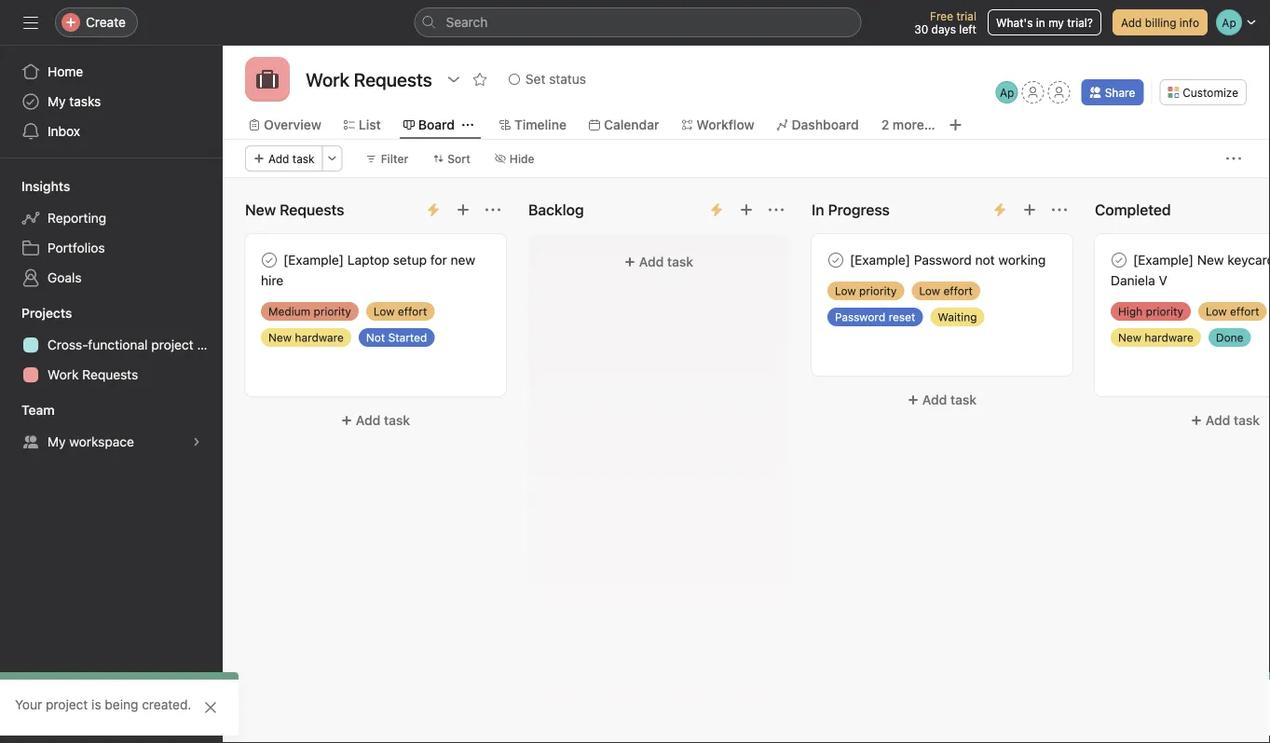Task type: describe. For each thing, give the bounding box(es) containing it.
in progress
[[812, 201, 890, 219]]

completed image for [example] laptop setup for new hire
[[258, 249, 281, 271]]

insights element
[[0, 170, 223, 296]]

trial?
[[1068, 16, 1094, 29]]

priority for new requests
[[314, 305, 351, 318]]

not
[[366, 331, 385, 344]]

new for [example] new keycard
[[1119, 331, 1142, 344]]

ap
[[1000, 86, 1015, 99]]

not
[[976, 252, 995, 268]]

[example] inside [example] new keycard
[[1134, 252, 1194, 268]]

completed
[[1095, 201, 1172, 219]]

create
[[86, 14, 126, 30]]

home link
[[10, 57, 212, 87]]

Completed checkbox
[[1108, 249, 1131, 271]]

setup
[[393, 252, 427, 268]]

customize button
[[1160, 79, 1247, 105]]

team button
[[0, 399, 55, 421]]

low for [example] new keycard
[[1206, 305, 1227, 318]]

done
[[1216, 331, 1244, 344]]

2 more…
[[882, 117, 936, 132]]

2 horizontal spatial priority
[[1146, 305, 1184, 318]]

my workspace
[[48, 434, 134, 449]]

2 horizontal spatial effort
[[1231, 305, 1260, 318]]

[example] for new requests
[[283, 252, 344, 268]]

insights
[[21, 179, 70, 194]]

invite
[[51, 711, 85, 726]]

my tasks
[[48, 94, 101, 109]]

briefcase image
[[256, 68, 279, 90]]

more section actions image
[[1053, 202, 1067, 217]]

days
[[932, 22, 956, 35]]

keycard
[[1228, 252, 1271, 268]]

add task image for in progress
[[1023, 202, 1038, 217]]

global element
[[0, 46, 223, 158]]

add to starred image
[[473, 72, 487, 87]]

your project is being created.
[[15, 697, 192, 712]]

my workspace link
[[10, 427, 212, 457]]

workflow
[[697, 117, 755, 132]]

waiting
[[938, 310, 978, 323]]

created.
[[142, 697, 192, 712]]

close image
[[203, 700, 218, 715]]

add task image
[[739, 202, 754, 217]]

completed checkbox for in progress
[[825, 249, 847, 271]]

overview link
[[249, 115, 321, 135]]

projects element
[[0, 296, 223, 393]]

new
[[451, 252, 476, 268]]

projects
[[21, 305, 72, 321]]

inbox link
[[10, 117, 212, 146]]

2
[[882, 117, 890, 132]]

low for [example] laptop setup for new hire
[[374, 305, 395, 318]]

what's in my trial?
[[997, 16, 1094, 29]]

add task button for [example] password not working
[[812, 383, 1073, 417]]

laptop
[[348, 252, 390, 268]]

calendar
[[604, 117, 660, 132]]

low for [example] password not working
[[920, 284, 941, 297]]

low down completed image
[[835, 284, 856, 297]]

home
[[48, 64, 83, 79]]

status
[[549, 71, 586, 87]]

working
[[999, 252, 1046, 268]]

free trial 30 days left
[[915, 9, 977, 35]]

my for my tasks
[[48, 94, 66, 109]]

calendar link
[[589, 115, 660, 135]]

set status
[[526, 71, 586, 87]]

new for [example] laptop setup for new hire
[[268, 331, 292, 344]]

share
[[1105, 86, 1136, 99]]

completed image for [example] new keycard
[[1108, 249, 1131, 271]]

overview
[[264, 117, 321, 132]]

in
[[1037, 16, 1046, 29]]

functional
[[88, 337, 148, 352]]

insights button
[[0, 177, 70, 196]]

projects button
[[0, 304, 72, 323]]

timeline
[[515, 117, 567, 132]]

show options image
[[446, 72, 461, 87]]

set status button
[[501, 66, 595, 92]]

list link
[[344, 115, 381, 135]]

portfolios
[[48, 240, 105, 255]]

goals link
[[10, 263, 212, 293]]

hide sidebar image
[[23, 15, 38, 30]]

teams element
[[0, 393, 223, 461]]

0 vertical spatial password
[[914, 252, 972, 268]]

timeline link
[[500, 115, 567, 135]]

reporting link
[[10, 203, 212, 233]]

sort button
[[424, 145, 479, 172]]

plan
[[197, 337, 223, 352]]

backlog
[[529, 201, 584, 219]]

task for [example] new keycard
[[1234, 413, 1261, 428]]

add task for [example] laptop setup for new hire
[[356, 413, 410, 428]]

more section actions image for backlog
[[769, 202, 784, 217]]

hide button
[[486, 145, 543, 172]]

search
[[446, 14, 488, 30]]

1 vertical spatial password
[[835, 310, 886, 323]]

add tab image
[[949, 117, 964, 132]]

add inside button
[[1121, 16, 1142, 29]]

add task button for [example] new keycard
[[1095, 404, 1271, 437]]

add task image for new requests
[[456, 202, 471, 217]]

requests
[[82, 367, 138, 382]]

new inside [example] new keycard
[[1198, 252, 1225, 268]]

tab actions image
[[462, 119, 474, 131]]



Task type: vqa. For each thing, say whether or not it's contained in the screenshot.
Search
yes



Task type: locate. For each thing, give the bounding box(es) containing it.
new hardware
[[268, 331, 344, 344], [1119, 331, 1194, 344]]

new hardware for [example] new keycard
[[1119, 331, 1194, 344]]

password reset
[[835, 310, 916, 323]]

0 horizontal spatial low effort
[[374, 305, 427, 318]]

task for [example] password not working
[[951, 392, 977, 407]]

hardware for laptop
[[295, 331, 344, 344]]

team
[[21, 402, 55, 418]]

1 completed image from the left
[[258, 249, 281, 271]]

filter button
[[358, 145, 417, 172]]

filter
[[381, 152, 409, 165]]

board
[[418, 117, 455, 132]]

effort for new requests
[[398, 305, 427, 318]]

reporting
[[48, 210, 106, 226]]

search button
[[414, 7, 862, 37]]

new hardware down medium priority
[[268, 331, 344, 344]]

low effort for in progress
[[920, 284, 973, 297]]

new down medium
[[268, 331, 292, 344]]

low
[[835, 284, 856, 297], [920, 284, 941, 297], [374, 305, 395, 318], [1206, 305, 1227, 318]]

started
[[388, 331, 427, 344]]

priority right high
[[1146, 305, 1184, 318]]

free
[[930, 9, 954, 22]]

hardware for new
[[1145, 331, 1194, 344]]

more actions image
[[1227, 151, 1242, 166], [327, 153, 338, 164]]

2 more… button
[[882, 115, 936, 135]]

being
[[105, 697, 138, 712]]

1 horizontal spatial completed checkbox
[[825, 249, 847, 271]]

trial
[[957, 9, 977, 22]]

hardware down medium priority
[[295, 331, 344, 344]]

priority for in progress
[[860, 284, 897, 297]]

more section actions image down 'hide' popup button at left
[[486, 202, 501, 217]]

0 horizontal spatial hardware
[[295, 331, 344, 344]]

2 more section actions image from the left
[[769, 202, 784, 217]]

project left plan
[[151, 337, 194, 352]]

add task button for [example] laptop setup for new hire
[[245, 404, 506, 437]]

0 horizontal spatial completed image
[[258, 249, 281, 271]]

see details, my workspace image
[[191, 436, 202, 447]]

low up "done"
[[1206, 305, 1227, 318]]

completed image up hire
[[258, 249, 281, 271]]

completed image down completed
[[1108, 249, 1131, 271]]

1 [example] from the left
[[283, 252, 344, 268]]

completed image
[[825, 249, 847, 271]]

portfolios link
[[10, 233, 212, 263]]

2 [example] from the left
[[850, 252, 911, 268]]

[example] new keycard
[[1111, 252, 1271, 288]]

2 horizontal spatial low effort
[[1206, 305, 1260, 318]]

rules for new requests image
[[426, 202, 441, 217]]

more section actions image right add task icon
[[769, 202, 784, 217]]

add task image
[[456, 202, 471, 217], [1023, 202, 1038, 217]]

customize
[[1183, 86, 1239, 99]]

low effort for new requests
[[374, 305, 427, 318]]

[example]
[[283, 252, 344, 268], [850, 252, 911, 268], [1134, 252, 1194, 268]]

rules for in progress image
[[993, 202, 1008, 217]]

completed checkbox for new requests
[[258, 249, 281, 271]]

[example] right completed option
[[1134, 252, 1194, 268]]

add task for [example] new keycard
[[1206, 413, 1261, 428]]

1 horizontal spatial password
[[914, 252, 972, 268]]

hide
[[510, 152, 535, 165]]

work requests link
[[10, 360, 212, 390]]

0 horizontal spatial new hardware
[[268, 331, 344, 344]]

workspace
[[69, 434, 134, 449]]

0 horizontal spatial completed checkbox
[[258, 249, 281, 271]]

reset
[[889, 310, 916, 323]]

high
[[1119, 305, 1143, 318]]

my inside 'link'
[[48, 94, 66, 109]]

my
[[1049, 16, 1065, 29]]

0 horizontal spatial project
[[46, 697, 88, 712]]

password down low priority
[[835, 310, 886, 323]]

my down team
[[48, 434, 66, 449]]

completed image
[[258, 249, 281, 271], [1108, 249, 1131, 271]]

what's
[[997, 16, 1033, 29]]

1 horizontal spatial add task image
[[1023, 202, 1038, 217]]

None text field
[[301, 62, 437, 96]]

0 horizontal spatial effort
[[398, 305, 427, 318]]

1 horizontal spatial more actions image
[[1227, 151, 1242, 166]]

2 completed image from the left
[[1108, 249, 1131, 271]]

effort up "done"
[[1231, 305, 1260, 318]]

my tasks link
[[10, 87, 212, 117]]

more actions image left filter dropdown button
[[327, 153, 338, 164]]

[example] for in progress
[[850, 252, 911, 268]]

2 horizontal spatial new
[[1198, 252, 1225, 268]]

board link
[[403, 115, 455, 135]]

1 horizontal spatial [example]
[[850, 252, 911, 268]]

is
[[92, 697, 101, 712]]

search list box
[[414, 7, 862, 37]]

completed checkbox up hire
[[258, 249, 281, 271]]

low up "not"
[[374, 305, 395, 318]]

more actions image down customize
[[1227, 151, 1242, 166]]

low effort up waiting
[[920, 284, 973, 297]]

list
[[359, 117, 381, 132]]

low effort
[[920, 284, 973, 297], [374, 305, 427, 318], [1206, 305, 1260, 318]]

0 horizontal spatial password
[[835, 310, 886, 323]]

1 my from the top
[[48, 94, 66, 109]]

medium
[[268, 305, 311, 318]]

medium priority
[[268, 305, 351, 318]]

1 horizontal spatial hardware
[[1145, 331, 1194, 344]]

cross-functional project plan link
[[10, 330, 223, 360]]

project
[[151, 337, 194, 352], [46, 697, 88, 712]]

my inside teams element
[[48, 434, 66, 449]]

0 vertical spatial project
[[151, 337, 194, 352]]

cross-functional project plan
[[48, 337, 223, 352]]

1 hardware from the left
[[295, 331, 344, 344]]

3 [example] from the left
[[1134, 252, 1194, 268]]

add task image right rules for new requests icon
[[456, 202, 471, 217]]

task
[[293, 152, 315, 165], [668, 254, 694, 269], [951, 392, 977, 407], [384, 413, 410, 428], [1234, 413, 1261, 428]]

Completed checkbox
[[258, 249, 281, 271], [825, 249, 847, 271]]

1 completed checkbox from the left
[[258, 249, 281, 271]]

new hardware down the high priority
[[1119, 331, 1194, 344]]

hardware down the high priority
[[1145, 331, 1194, 344]]

not started
[[366, 331, 427, 344]]

cross-
[[48, 337, 88, 352]]

effort for in progress
[[944, 284, 973, 297]]

task for [example] laptop setup for new hire
[[384, 413, 410, 428]]

1 more section actions image from the left
[[486, 202, 501, 217]]

2 completed checkbox from the left
[[825, 249, 847, 271]]

2 add task image from the left
[[1023, 202, 1038, 217]]

1 horizontal spatial project
[[151, 337, 194, 352]]

info
[[1180, 16, 1200, 29]]

effort up started on the top of page
[[398, 305, 427, 318]]

add billing info button
[[1113, 9, 1208, 35]]

[example] laptop setup for new hire
[[261, 252, 476, 288]]

0 horizontal spatial more section actions image
[[486, 202, 501, 217]]

1 horizontal spatial new hardware
[[1119, 331, 1194, 344]]

rules for backlog image
[[709, 202, 724, 217]]

2 hardware from the left
[[1145, 331, 1194, 344]]

tasks
[[69, 94, 101, 109]]

set
[[526, 71, 546, 87]]

[example] inside the [example] laptop setup for new hire
[[283, 252, 344, 268]]

hardware
[[295, 331, 344, 344], [1145, 331, 1194, 344]]

my left tasks
[[48, 94, 66, 109]]

1 add task image from the left
[[456, 202, 471, 217]]

invite button
[[17, 702, 97, 736]]

add task for [example] password not working
[[923, 392, 977, 407]]

dashboard
[[792, 117, 859, 132]]

1 horizontal spatial completed image
[[1108, 249, 1131, 271]]

goals
[[48, 270, 82, 285]]

1 vertical spatial my
[[48, 434, 66, 449]]

inbox
[[48, 124, 80, 139]]

password left the 'not'
[[914, 252, 972, 268]]

low effort up "done"
[[1206, 305, 1260, 318]]

0 horizontal spatial priority
[[314, 305, 351, 318]]

share button
[[1082, 79, 1144, 105]]

new down high
[[1119, 331, 1142, 344]]

low effort up not started
[[374, 305, 427, 318]]

more…
[[893, 117, 936, 132]]

dashboard link
[[777, 115, 859, 135]]

work requests
[[48, 367, 138, 382]]

0 horizontal spatial add task image
[[456, 202, 471, 217]]

low down [example] password not working
[[920, 284, 941, 297]]

2 new hardware from the left
[[1119, 331, 1194, 344]]

more section actions image for new requests
[[486, 202, 501, 217]]

add task image right rules for in progress 'icon'
[[1023, 202, 1038, 217]]

for
[[431, 252, 447, 268]]

more section actions image
[[486, 202, 501, 217], [769, 202, 784, 217]]

effort up waiting
[[944, 284, 973, 297]]

new requests
[[245, 201, 344, 219]]

0 vertical spatial my
[[48, 94, 66, 109]]

0 horizontal spatial new
[[268, 331, 292, 344]]

0 horizontal spatial [example]
[[283, 252, 344, 268]]

[example] up low priority
[[850, 252, 911, 268]]

1 horizontal spatial new
[[1119, 331, 1142, 344]]

1 horizontal spatial low effort
[[920, 284, 973, 297]]

hire
[[261, 273, 284, 288]]

0 horizontal spatial more actions image
[[327, 153, 338, 164]]

add task
[[268, 152, 315, 165], [639, 254, 694, 269], [923, 392, 977, 407], [356, 413, 410, 428], [1206, 413, 1261, 428]]

create button
[[55, 7, 138, 37]]

priority right medium
[[314, 305, 351, 318]]

1 vertical spatial project
[[46, 697, 88, 712]]

add
[[1121, 16, 1142, 29], [268, 152, 289, 165], [639, 254, 664, 269], [923, 392, 948, 407], [356, 413, 381, 428], [1206, 413, 1231, 428]]

[example] password not working
[[850, 252, 1046, 268]]

my for my workspace
[[48, 434, 66, 449]]

low priority
[[835, 284, 897, 297]]

1 horizontal spatial more section actions image
[[769, 202, 784, 217]]

priority up password reset
[[860, 284, 897, 297]]

2 horizontal spatial [example]
[[1134, 252, 1194, 268]]

30
[[915, 22, 929, 35]]

2 my from the top
[[48, 434, 66, 449]]

ap button
[[996, 81, 1019, 103]]

password
[[914, 252, 972, 268], [835, 310, 886, 323]]

new hardware for [example] laptop setup for new hire
[[268, 331, 344, 344]]

billing
[[1146, 16, 1177, 29]]

work
[[48, 367, 79, 382]]

1 horizontal spatial effort
[[944, 284, 973, 297]]

workflow link
[[682, 115, 755, 135]]

high priority
[[1119, 305, 1184, 318]]

add billing info
[[1121, 16, 1200, 29]]

1 horizontal spatial priority
[[860, 284, 897, 297]]

project left is
[[46, 697, 88, 712]]

completed checkbox up low priority
[[825, 249, 847, 271]]

1 new hardware from the left
[[268, 331, 344, 344]]

new left keycard on the top of the page
[[1198, 252, 1225, 268]]

sort
[[448, 152, 471, 165]]

[example] up hire
[[283, 252, 344, 268]]

left
[[960, 22, 977, 35]]



